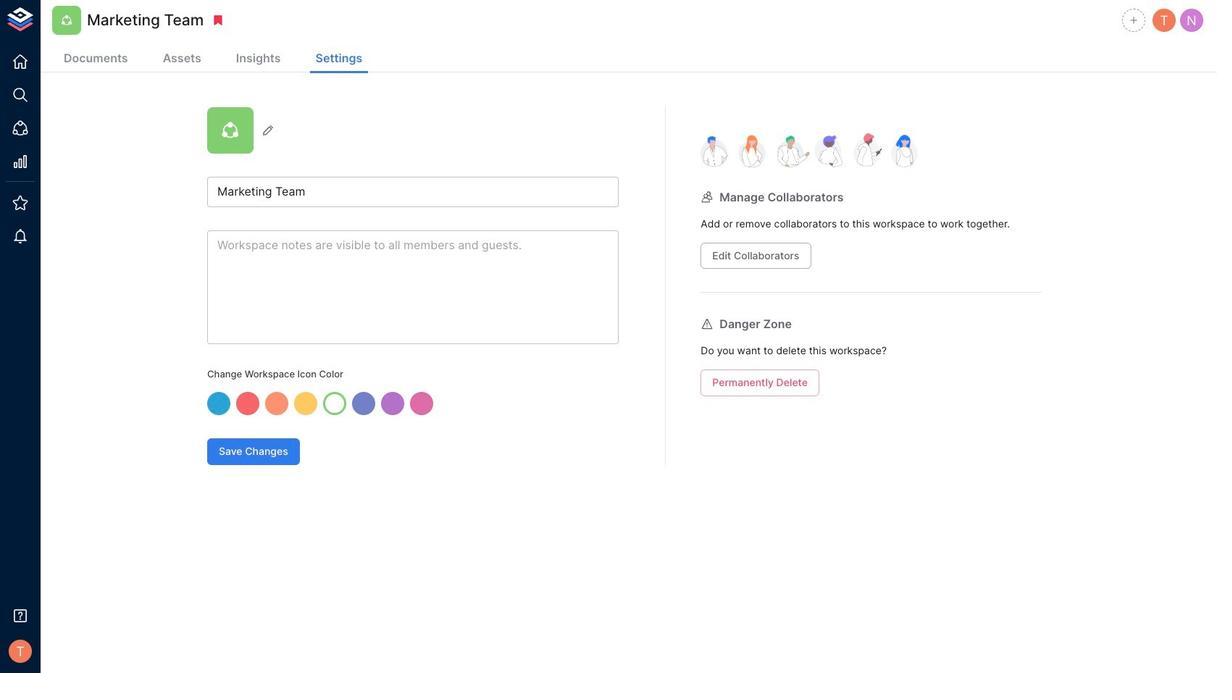 Task type: vqa. For each thing, say whether or not it's contained in the screenshot.
Workspace Name 'text box'
yes



Task type: locate. For each thing, give the bounding box(es) containing it.
Workspace notes are visible to all members and guests. text field
[[207, 231, 619, 344]]

remove bookmark image
[[212, 14, 225, 27]]

Workspace Name text field
[[207, 177, 619, 207]]



